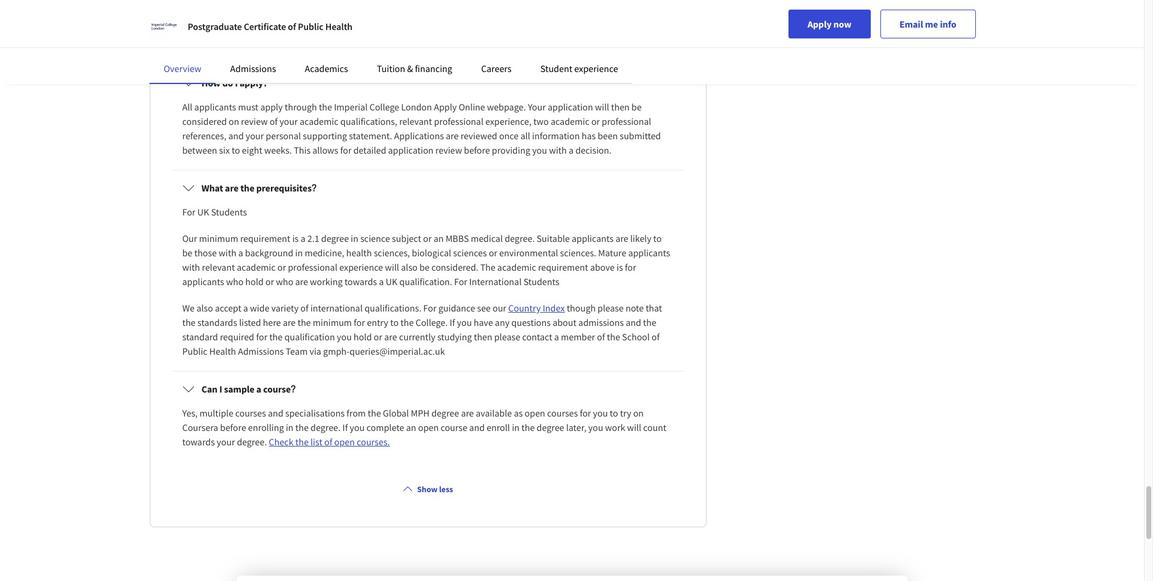 Task type: describe. For each thing, give the bounding box(es) containing it.
certificate
[[244, 20, 286, 32]]

the
[[481, 261, 496, 273]]

me
[[926, 18, 939, 30]]

if inside yes, multiple courses and specialisations from the global mph degree are available as open courses for you to try on coursera before enrolling in the degree. if you complete an open course and enroll in the degree later, you work will count towards your degree.
[[343, 422, 348, 434]]

standard
[[182, 331, 218, 343]]

2 horizontal spatial professional
[[602, 115, 652, 127]]

0 vertical spatial public
[[298, 20, 324, 32]]

professional inside our minimum requirement is a 2.1 degree in science subject or an mbbs medical degree. suitable applicants are likely to be those with a background in medicine, health sciences, biological sciences or environmental sciences. mature applicants with relevant academic or professional experience will also be considered. the academic requirement above is for applicants who hold or who are working towards a uk qualification. for international students
[[288, 261, 338, 273]]

wide
[[250, 302, 270, 314]]

college.
[[416, 317, 448, 329]]

on inside all applicants must apply through the imperial college london apply online webpage. your application will then be considered on review of your academic qualifications, relevant professional experience, two academic or professional references, and your personal supporting statement. applications are reviewed once all information has been submitted between six to eight weeks. this allows for detailed application review before providing you with a decision.
[[229, 115, 239, 127]]

the inside all applicants must apply through the imperial college london apply online webpage. your application will then be considered on review of your academic qualifications, relevant professional experience, two academic or professional references, and your personal supporting statement. applications are reviewed once all information has been submitted between six to eight weeks. this allows for detailed application review before providing you with a decision.
[[319, 101, 332, 113]]

weeks.
[[264, 144, 292, 156]]

will inside yes, multiple courses and specialisations from the global mph degree are available as open courses for you to try on coursera before enrolling in the degree. if you complete an open course and enroll in the degree later, you work will count towards your degree.
[[628, 422, 642, 434]]

reviewed
[[461, 130, 498, 142]]

you up work
[[593, 407, 608, 419]]

statement.
[[349, 130, 392, 142]]

2 vertical spatial with
[[182, 261, 200, 273]]

subject
[[392, 233, 421, 245]]

school
[[622, 331, 650, 343]]

1 vertical spatial requirement
[[538, 261, 589, 273]]

required
[[220, 331, 254, 343]]

uk inside our minimum requirement is a 2.1 degree in science subject or an mbbs medical degree. suitable applicants are likely to be those with a background in medicine, health sciences, biological sciences or environmental sciences. mature applicants with relevant academic or professional experience will also be considered. the academic requirement above is for applicants who hold or who are working towards a uk qualification. for international students
[[386, 276, 398, 288]]

six
[[219, 144, 230, 156]]

the down as
[[522, 422, 535, 434]]

in up the check
[[286, 422, 294, 434]]

hold inside our minimum requirement is a 2.1 degree in science subject or an mbbs medical degree. suitable applicants are likely to be those with a background in medicine, health sciences, biological sciences or environmental sciences. mature applicants with relevant academic or professional experience will also be considered. the academic requirement above is for applicants who hold or who are working towards a uk qualification. for international students
[[245, 276, 264, 288]]

in up health
[[351, 233, 359, 245]]

info
[[940, 18, 957, 30]]

&
[[407, 62, 413, 75]]

an inside our minimum requirement is a 2.1 degree in science subject or an mbbs medical degree. suitable applicants are likely to be those with a background in medicine, health sciences, biological sciences or environmental sciences. mature applicants with relevant academic or professional experience will also be considered. the academic requirement above is for applicants who hold or who are working towards a uk qualification. for international students
[[434, 233, 444, 245]]

apply inside all applicants must apply through the imperial college london apply online webpage. your application will then be considered on review of your academic qualifications, relevant professional experience, two academic or professional references, and your personal supporting statement. applications are reviewed once all information has been submitted between six to eight weeks. this allows for detailed application review before providing you with a decision.
[[434, 101, 457, 113]]

academics link
[[305, 62, 348, 75]]

two
[[534, 115, 549, 127]]

from
[[347, 407, 366, 419]]

degree inside our minimum requirement is a 2.1 degree in science subject or an mbbs medical degree. suitable applicants are likely to be those with a background in medicine, health sciences, biological sciences or environmental sciences. mature applicants with relevant academic or professional experience will also be considered. the academic requirement above is for applicants who hold or who are working towards a uk qualification. for international students
[[321, 233, 349, 245]]

or inside though please note that the standards listed here are the minimum for entry to the college. if you have any questions about admissions and the standard required for the qualification you hold or are currently studying then please contact a member of the school of public health admissions team via gmph-queries@imperial.ac.uk
[[374, 331, 383, 343]]

london
[[401, 101, 432, 113]]

suitable
[[537, 233, 570, 245]]

or up 'wide'
[[266, 276, 274, 288]]

for down "here"
[[256, 331, 268, 343]]

member
[[561, 331, 595, 343]]

course
[[441, 422, 468, 434]]

of right the school
[[652, 331, 660, 343]]

0 horizontal spatial please
[[495, 331, 521, 343]]

for inside our minimum requirement is a 2.1 degree in science subject or an mbbs medical degree. suitable applicants are likely to be those with a background in medicine, health sciences, biological sciences or environmental sciences. mature applicants with relevant academic or professional experience will also be considered. the academic requirement above is for applicants who hold or who are working towards a uk qualification. for international students
[[454, 276, 468, 288]]

careers link
[[481, 62, 512, 75]]

check the list of open courses.
[[269, 436, 390, 448]]

try
[[620, 407, 632, 419]]

or up biological
[[423, 233, 432, 245]]

apply now
[[808, 18, 852, 30]]

towards inside yes, multiple courses and specialisations from the global mph degree are available as open courses for you to try on coursera before enrolling in the degree. if you complete an open course and enroll in the degree later, you work will count towards your degree.
[[182, 436, 215, 448]]

questions
[[512, 317, 551, 329]]

1 horizontal spatial experience
[[575, 62, 618, 75]]

are up queries@imperial.ac.uk
[[384, 331, 397, 343]]

for left the entry
[[354, 317, 365, 329]]

public inside though please note that the standards listed here are the minimum for entry to the college. if you have any questions about admissions and the standard required for the qualification you hold or are currently studying then please contact a member of the school of public health admissions team via gmph-queries@imperial.ac.uk
[[182, 346, 208, 358]]

for uk students
[[182, 206, 247, 218]]

queries@imperial.ac.uk
[[350, 346, 445, 358]]

1 horizontal spatial professional
[[434, 115, 484, 127]]

1 horizontal spatial with
[[219, 247, 237, 259]]

for inside our minimum requirement is a 2.1 degree in science subject or an mbbs medical degree. suitable applicants are likely to be those with a background in medicine, health sciences, biological sciences or environmental sciences. mature applicants with relevant academic or professional experience will also be considered. the academic requirement above is for applicants who hold or who are working towards a uk qualification. for international students
[[625, 261, 637, 273]]

overview link
[[164, 62, 202, 75]]

the down admissions
[[607, 331, 621, 343]]

1 horizontal spatial your
[[246, 130, 264, 142]]

the inside dropdown button
[[241, 182, 255, 194]]

before inside yes, multiple courses and specialisations from the global mph degree are available as open courses for you to try on coursera before enrolling in the degree. if you complete an open course and enroll in the degree later, you work will count towards your degree.
[[220, 422, 246, 434]]

qualifications,
[[341, 115, 397, 127]]

tuition & financing link
[[377, 62, 453, 75]]

can i sample a course？ button
[[173, 373, 684, 406]]

you down from
[[350, 422, 365, 434]]

a left background
[[238, 247, 243, 259]]

are up 'mature'
[[616, 233, 629, 245]]

how do i apply?
[[202, 77, 268, 89]]

the down "here"
[[269, 331, 283, 343]]

and left enroll
[[470, 422, 485, 434]]

1 vertical spatial be
[[182, 247, 192, 259]]

applicants inside all applicants must apply through the imperial college london apply online webpage. your application will then be considered on review of your academic qualifications, relevant professional experience, two academic or professional references, and your personal supporting statement. applications are reviewed once all information has been submitted between six to eight weeks. this allows for detailed application review before providing you with a decision.
[[194, 101, 236, 113]]

contact
[[523, 331, 553, 343]]

experience inside our minimum requirement is a 2.1 degree in science subject or an mbbs medical degree. suitable applicants are likely to be those with a background in medicine, health sciences, biological sciences or environmental sciences. mature applicants with relevant academic or professional experience will also be considered. the academic requirement above is for applicants who hold or who are working towards a uk qualification. for international students
[[339, 261, 383, 273]]

less
[[439, 484, 453, 495]]

we
[[182, 302, 195, 314]]

students inside our minimum requirement is a 2.1 degree in science subject or an mbbs medical degree. suitable applicants are likely to be those with a background in medicine, health sciences, biological sciences or environmental sciences. mature applicants with relevant academic or professional experience will also be considered. the academic requirement above is for applicants who hold or who are working towards a uk qualification. for international students
[[524, 276, 560, 288]]

see
[[477, 302, 491, 314]]

0 vertical spatial admissions
[[230, 62, 276, 75]]

online
[[459, 101, 485, 113]]

in left medicine,
[[295, 247, 303, 259]]

allows
[[313, 144, 338, 156]]

2 vertical spatial for
[[424, 302, 437, 314]]

applicants down those
[[182, 276, 224, 288]]

the down the we
[[182, 317, 196, 329]]

be inside all applicants must apply through the imperial college london apply online webpage. your application will then be considered on review of your academic qualifications, relevant professional experience, two academic or professional references, and your personal supporting statement. applications are reviewed once all information has been submitted between six to eight weeks. this allows for detailed application review before providing you with a decision.
[[632, 101, 642, 113]]

here
[[263, 317, 281, 329]]

1 horizontal spatial be
[[420, 261, 430, 273]]

available
[[476, 407, 512, 419]]

of right list at bottom
[[324, 436, 333, 448]]

working
[[310, 276, 343, 288]]

likely
[[631, 233, 652, 245]]

enrolling
[[248, 422, 284, 434]]

qualification.
[[400, 276, 453, 288]]

1 vertical spatial application
[[388, 144, 434, 156]]

will inside our minimum requirement is a 2.1 degree in science subject or an mbbs medical degree. suitable applicants are likely to be those with a background in medicine, health sciences, biological sciences or environmental sciences. mature applicants with relevant academic or professional experience will also be considered. the academic requirement above is for applicants who hold or who are working towards a uk qualification. for international students
[[385, 261, 399, 273]]

gmph-
[[323, 346, 350, 358]]

are left 'working'
[[295, 276, 308, 288]]

apply inside button
[[808, 18, 832, 30]]

our
[[182, 233, 197, 245]]

0 vertical spatial for
[[182, 206, 196, 218]]

medical
[[471, 233, 503, 245]]

relevant inside our minimum requirement is a 2.1 degree in science subject or an mbbs medical degree. suitable applicants are likely to be those with a background in medicine, health sciences, biological sciences or environmental sciences. mature applicants with relevant academic or professional experience will also be considered. the academic requirement above is for applicants who hold or who are working towards a uk qualification. for international students
[[202, 261, 235, 273]]

and up enrolling
[[268, 407, 284, 419]]

guidance
[[439, 302, 475, 314]]

has
[[582, 130, 596, 142]]

count
[[644, 422, 667, 434]]

our minimum requirement is a 2.1 degree in science subject or an mbbs medical degree. suitable applicants are likely to be those with a background in medicine, health sciences, biological sciences or environmental sciences. mature applicants with relevant academic or professional experience will also be considered. the academic requirement above is for applicants who hold or who are working towards a uk qualification. for international students
[[182, 233, 671, 288]]

are inside all applicants must apply through the imperial college london apply online webpage. your application will then be considered on review of your academic qualifications, relevant professional experience, two academic or professional references, and your personal supporting statement. applications are reviewed once all information has been submitted between six to eight weeks. this allows for detailed application review before providing you with a decision.
[[446, 130, 459, 142]]

the up currently
[[401, 317, 414, 329]]

coursera
[[182, 422, 218, 434]]

note
[[626, 302, 644, 314]]

1 vertical spatial degree.
[[311, 422, 341, 434]]

a left 2.1
[[301, 233, 306, 245]]

mph
[[411, 407, 430, 419]]

towards inside our minimum requirement is a 2.1 degree in science subject or an mbbs medical degree. suitable applicants are likely to be those with a background in medicine, health sciences, biological sciences or environmental sciences. mature applicants with relevant academic or professional experience will also be considered. the academic requirement above is for applicants who hold or who are working towards a uk qualification. for international students
[[345, 276, 377, 288]]

2 vertical spatial open
[[334, 436, 355, 448]]

accept
[[215, 302, 241, 314]]

our
[[493, 302, 507, 314]]

a inside all applicants must apply through the imperial college london apply online webpage. your application will then be considered on review of your academic qualifications, relevant professional experience, two academic or professional references, and your personal supporting statement. applications are reviewed once all information has been submitted between six to eight weeks. this allows for detailed application review before providing you with a decision.
[[569, 144, 574, 156]]

tuition
[[377, 62, 405, 75]]

student experience
[[541, 62, 618, 75]]

between
[[182, 144, 217, 156]]

applicants up sciences.
[[572, 233, 614, 245]]

international
[[311, 302, 363, 314]]

1 who from the left
[[226, 276, 244, 288]]

all
[[182, 101, 193, 113]]

of down admissions
[[597, 331, 605, 343]]

list
[[311, 436, 323, 448]]

with inside all applicants must apply through the imperial college london apply online webpage. your application will then be considered on review of your academic qualifications, relevant professional experience, two academic or professional references, and your personal supporting statement. applications are reviewed once all information has been submitted between six to eight weeks. this allows for detailed application review before providing you with a decision.
[[549, 144, 567, 156]]

though
[[567, 302, 596, 314]]

apply?
[[240, 77, 268, 89]]

or down background
[[278, 261, 286, 273]]

applicants down the likely
[[629, 247, 671, 259]]

a inside though please note that the standards listed here are the minimum for entry to the college. if you have any questions about admissions and the standard required for the qualification you hold or are currently studying then please contact a member of the school of public health admissions team via gmph-queries@imperial.ac.uk
[[555, 331, 559, 343]]

i inside dropdown button
[[235, 77, 238, 89]]

tuition & financing
[[377, 62, 453, 75]]

the up qualification
[[298, 317, 311, 329]]

later,
[[566, 422, 587, 434]]

personal
[[266, 130, 301, 142]]

a inside can i sample a course？ dropdown button
[[256, 383, 261, 395]]

environmental
[[500, 247, 558, 259]]

1 horizontal spatial please
[[598, 302, 624, 314]]

show less button
[[398, 479, 458, 501]]

are down the variety
[[283, 317, 296, 329]]

0 vertical spatial students
[[211, 206, 247, 218]]

will inside all applicants must apply through the imperial college london apply online webpage. your application will then be considered on review of your academic qualifications, relevant professional experience, two academic or professional references, and your personal supporting statement. applications are reviewed once all information has been submitted between six to eight weeks. this allows for detailed application review before providing you with a decision.
[[595, 101, 610, 113]]

postgraduate
[[188, 20, 242, 32]]



Task type: vqa. For each thing, say whether or not it's contained in the screenshot.
on inside All applicants must apply through the Imperial College London Apply Online webpage. Your application will then be considered on review of your academic qualifications, relevant professional experience, two academic or professional references, and your personal supporting statement. Applications are reviewed once all information has been submitted between six to eight weeks. This allows for detailed application review before providing you with a decision.
yes



Task type: locate. For each thing, give the bounding box(es) containing it.
in
[[351, 233, 359, 245], [295, 247, 303, 259], [286, 422, 294, 434], [512, 422, 520, 434]]

1 horizontal spatial will
[[595, 101, 610, 113]]

you inside all applicants must apply through the imperial college london apply online webpage. your application will then be considered on review of your academic qualifications, relevant professional experience, two academic or professional references, and your personal supporting statement. applications are reviewed once all information has been submitted between six to eight weeks. this allows for detailed application review before providing you with a decision.
[[532, 144, 547, 156]]

of right certificate
[[288, 20, 296, 32]]

your inside yes, multiple courses and specialisations from the global mph degree are available as open courses for you to try on coursera before enrolling in the degree. if you complete an open course and enroll in the degree later, you work will count towards your degree.
[[217, 436, 235, 448]]

the left list at bottom
[[295, 436, 309, 448]]

of right the variety
[[301, 302, 309, 314]]

the up complete
[[368, 407, 381, 419]]

1 horizontal spatial students
[[524, 276, 560, 288]]

a left 'wide'
[[243, 302, 248, 314]]

admissions up the apply?
[[230, 62, 276, 75]]

currently
[[399, 331, 436, 343]]

complete
[[367, 422, 404, 434]]

also right the we
[[197, 302, 213, 314]]

students down what
[[211, 206, 247, 218]]

2 horizontal spatial for
[[454, 276, 468, 288]]

can
[[202, 383, 218, 395]]

requirement down sciences.
[[538, 261, 589, 273]]

a
[[569, 144, 574, 156], [301, 233, 306, 245], [238, 247, 243, 259], [379, 276, 384, 288], [243, 302, 248, 314], [555, 331, 559, 343], [256, 383, 261, 395]]

1 vertical spatial before
[[220, 422, 246, 434]]

professional
[[434, 115, 484, 127], [602, 115, 652, 127], [288, 261, 338, 273]]

1 vertical spatial minimum
[[313, 317, 352, 329]]

1 horizontal spatial i
[[235, 77, 238, 89]]

1 vertical spatial students
[[524, 276, 560, 288]]

1 vertical spatial open
[[418, 422, 439, 434]]

is down 'mature'
[[617, 261, 623, 273]]

2 vertical spatial degree
[[537, 422, 565, 434]]

country index link
[[509, 302, 565, 314]]

academics
[[305, 62, 348, 75]]

is left 2.1
[[292, 233, 299, 245]]

considered.
[[432, 261, 479, 273]]

hold inside though please note that the standards listed here are the minimum for entry to the college. if you have any questions about admissions and the standard required for the qualification you hold or are currently studying then please contact a member of the school of public health admissions team via gmph-queries@imperial.ac.uk
[[354, 331, 372, 343]]

what are the prerequisites？ button
[[173, 171, 684, 205]]

0 vertical spatial with
[[549, 144, 567, 156]]

0 horizontal spatial is
[[292, 233, 299, 245]]

please up admissions
[[598, 302, 624, 314]]

mature
[[598, 247, 627, 259]]

biological
[[412, 247, 451, 259]]

health inside though please note that the standards listed here are the minimum for entry to the college. if you have any questions about admissions and the standard required for the qualification you hold or are currently studying then please contact a member of the school of public health admissions team via gmph-queries@imperial.ac.uk
[[209, 346, 236, 358]]

show
[[417, 484, 438, 495]]

a up we also accept a wide variety of international qualifications. for guidance see our country index
[[379, 276, 384, 288]]

2 horizontal spatial degree
[[537, 422, 565, 434]]

then inside all applicants must apply through the imperial college london apply online webpage. your application will then be considered on review of your academic qualifications, relevant professional experience, two academic or professional references, and your personal supporting statement. applications are reviewed once all information has been submitted between six to eight weeks. this allows for detailed application review before providing you with a decision.
[[611, 101, 630, 113]]

the down 'specialisations'
[[296, 422, 309, 434]]

will up been at the top right of the page
[[595, 101, 610, 113]]

apply now button
[[789, 10, 871, 38]]

review down must
[[241, 115, 268, 127]]

0 vertical spatial minimum
[[199, 233, 238, 245]]

for down 'mature'
[[625, 261, 637, 273]]

to inside yes, multiple courses and specialisations from the global mph degree are available as open courses for you to try on coursera before enrolling in the degree. if you complete an open course and enroll in the degree later, you work will count towards your degree.
[[610, 407, 618, 419]]

imperial college london logo image
[[149, 12, 178, 41]]

degree. inside our minimum requirement is a 2.1 degree in science subject or an mbbs medical degree. suitable applicants are likely to be those with a background in medicine, health sciences, biological sciences or environmental sciences. mature applicants with relevant academic or professional experience will also be considered. the academic requirement above is for applicants who hold or who are working towards a uk qualification. for international students
[[505, 233, 535, 245]]

professional down medicine,
[[288, 261, 338, 273]]

listed
[[239, 317, 261, 329]]

you down guidance
[[457, 317, 472, 329]]

experience right the student
[[575, 62, 618, 75]]

application up information
[[548, 101, 593, 113]]

be up submitted
[[632, 101, 642, 113]]

country
[[509, 302, 541, 314]]

careers
[[481, 62, 512, 75]]

2 horizontal spatial with
[[549, 144, 567, 156]]

2 horizontal spatial open
[[525, 407, 546, 419]]

1 horizontal spatial is
[[617, 261, 623, 273]]

an inside yes, multiple courses and specialisations from the global mph degree are available as open courses for you to try on coursera before enrolling in the degree. if you complete an open course and enroll in the degree later, you work will count towards your degree.
[[406, 422, 416, 434]]

uk down what
[[197, 206, 209, 218]]

1 vertical spatial if
[[343, 422, 348, 434]]

you down information
[[532, 144, 547, 156]]

sciences.
[[560, 247, 597, 259]]

2 vertical spatial be
[[420, 261, 430, 273]]

please down 'any'
[[495, 331, 521, 343]]

a down about
[[555, 331, 559, 343]]

be down our
[[182, 247, 192, 259]]

on down must
[[229, 115, 239, 127]]

are right what
[[225, 182, 239, 194]]

are up course
[[461, 407, 474, 419]]

1 vertical spatial relevant
[[202, 261, 235, 273]]

1 horizontal spatial health
[[325, 20, 353, 32]]

hold down the entry
[[354, 331, 372, 343]]

2 courses from the left
[[547, 407, 578, 419]]

1 horizontal spatial open
[[418, 422, 439, 434]]

then
[[611, 101, 630, 113], [474, 331, 493, 343]]

0 horizontal spatial degree.
[[237, 436, 267, 448]]

the
[[319, 101, 332, 113], [241, 182, 255, 194], [182, 317, 196, 329], [298, 317, 311, 329], [401, 317, 414, 329], [643, 317, 657, 329], [269, 331, 283, 343], [607, 331, 621, 343], [368, 407, 381, 419], [296, 422, 309, 434], [522, 422, 535, 434], [295, 436, 309, 448]]

you up the gmph-
[[337, 331, 352, 343]]

science
[[360, 233, 390, 245]]

0 horizontal spatial i
[[219, 383, 222, 395]]

1 horizontal spatial who
[[276, 276, 293, 288]]

0 horizontal spatial uk
[[197, 206, 209, 218]]

with down those
[[182, 261, 200, 273]]

supporting
[[303, 130, 347, 142]]

the down that on the right of page
[[643, 317, 657, 329]]

1 vertical spatial hold
[[354, 331, 372, 343]]

mbbs
[[446, 233, 469, 245]]

team
[[286, 346, 308, 358]]

or down the entry
[[374, 331, 383, 343]]

open right list at bottom
[[334, 436, 355, 448]]

applicants up considered
[[194, 101, 236, 113]]

of
[[288, 20, 296, 32], [270, 115, 278, 127], [301, 302, 309, 314], [597, 331, 605, 343], [652, 331, 660, 343], [324, 436, 333, 448]]

a down information
[[569, 144, 574, 156]]

0 horizontal spatial degree
[[321, 233, 349, 245]]

health
[[346, 247, 372, 259]]

on right try on the right
[[634, 407, 644, 419]]

all applicants must apply through the imperial college london apply online webpage. your application will then be considered on review of your academic qualifications, relevant professional experience, two academic or professional references, and your personal supporting statement. applications are reviewed once all information has been submitted between six to eight weeks. this allows for detailed application review before providing you with a decision.
[[182, 101, 661, 156]]

1 horizontal spatial requirement
[[538, 261, 589, 273]]

1 horizontal spatial then
[[611, 101, 630, 113]]

0 vertical spatial degree.
[[505, 233, 535, 245]]

with down information
[[549, 144, 567, 156]]

you
[[532, 144, 547, 156], [457, 317, 472, 329], [337, 331, 352, 343], [593, 407, 608, 419], [350, 422, 365, 434], [589, 422, 604, 434]]

if up studying
[[450, 317, 455, 329]]

1 horizontal spatial towards
[[345, 276, 377, 288]]

degree. up check the list of open courses. link
[[311, 422, 341, 434]]

1 horizontal spatial if
[[450, 317, 455, 329]]

2 horizontal spatial be
[[632, 101, 642, 113]]

check
[[269, 436, 294, 448]]

0 horizontal spatial an
[[406, 422, 416, 434]]

1 horizontal spatial apply
[[808, 18, 832, 30]]

degree up medicine,
[[321, 233, 349, 245]]

1 horizontal spatial review
[[436, 144, 462, 156]]

1 vertical spatial is
[[617, 261, 623, 273]]

0 horizontal spatial relevant
[[202, 261, 235, 273]]

i inside dropdown button
[[219, 383, 222, 395]]

courses.
[[357, 436, 390, 448]]

1 vertical spatial i
[[219, 383, 222, 395]]

is
[[292, 233, 299, 245], [617, 261, 623, 273]]

minimum up those
[[199, 233, 238, 245]]

experience down health
[[339, 261, 383, 273]]

or inside all applicants must apply through the imperial college london apply online webpage. your application will then be considered on review of your academic qualifications, relevant professional experience, two academic or professional references, and your personal supporting statement. applications are reviewed once all information has been submitted between six to eight weeks. this allows for detailed application review before providing you with a decision.
[[592, 115, 600, 127]]

specialisations
[[285, 407, 345, 419]]

0 horizontal spatial health
[[209, 346, 236, 358]]

before down multiple
[[220, 422, 246, 434]]

0 horizontal spatial review
[[241, 115, 268, 127]]

i right do
[[235, 77, 238, 89]]

courses up enrolling
[[235, 407, 266, 419]]

please
[[598, 302, 624, 314], [495, 331, 521, 343]]

degree. up environmental at the top left
[[505, 233, 535, 245]]

who up the variety
[[276, 276, 293, 288]]

0 vertical spatial then
[[611, 101, 630, 113]]

sciences,
[[374, 247, 410, 259]]

1 vertical spatial please
[[495, 331, 521, 343]]

if down from
[[343, 422, 348, 434]]

decision.
[[576, 144, 612, 156]]

2 vertical spatial will
[[628, 422, 642, 434]]

yes, multiple courses and specialisations from the global mph degree are available as open courses for you to try on coursera before enrolling in the degree. if you complete an open course and enroll in the degree later, you work will count towards your degree.
[[182, 407, 667, 448]]

0 horizontal spatial public
[[182, 346, 208, 358]]

public down standard
[[182, 346, 208, 358]]

academic down background
[[237, 261, 276, 273]]

0 vertical spatial i
[[235, 77, 238, 89]]

0 vertical spatial requirement
[[240, 233, 290, 245]]

are inside yes, multiple courses and specialisations from the global mph degree are available as open courses for you to try on coursera before enrolling in the degree. if you complete an open course and enroll in the degree later, you work will count towards your degree.
[[461, 407, 474, 419]]

who up accept
[[226, 276, 244, 288]]

1 vertical spatial degree
[[432, 407, 459, 419]]

0 horizontal spatial application
[[388, 144, 434, 156]]

1 vertical spatial admissions
[[238, 346, 284, 358]]

we also accept a wide variety of international qualifications. for guidance see our country index
[[182, 302, 565, 314]]

and inside all applicants must apply through the imperial college london apply online webpage. your application will then be considered on review of your academic qualifications, relevant professional experience, two academic or professional references, and your personal supporting statement. applications are reviewed once all information has been submitted between six to eight weeks. this allows for detailed application review before providing you with a decision.
[[228, 130, 244, 142]]

open right as
[[525, 407, 546, 419]]

1 vertical spatial then
[[474, 331, 493, 343]]

about
[[553, 317, 577, 329]]

0 vertical spatial will
[[595, 101, 610, 113]]

0 vertical spatial uk
[[197, 206, 209, 218]]

1 vertical spatial an
[[406, 422, 416, 434]]

open down mph
[[418, 422, 439, 434]]

degree
[[321, 233, 349, 245], [432, 407, 459, 419], [537, 422, 565, 434]]

0 vertical spatial your
[[280, 115, 298, 127]]

2.1
[[307, 233, 319, 245]]

with
[[549, 144, 567, 156], [219, 247, 237, 259], [182, 261, 200, 273]]

students up country index link
[[524, 276, 560, 288]]

hold up 'wide'
[[245, 276, 264, 288]]

are inside dropdown button
[[225, 182, 239, 194]]

above
[[590, 261, 615, 273]]

before inside all applicants must apply through the imperial college london apply online webpage. your application will then be considered on review of your academic qualifications, relevant professional experience, two academic or professional references, and your personal supporting statement. applications are reviewed once all information has been submitted between six to eight weeks. this allows for detailed application review before providing you with a decision.
[[464, 144, 490, 156]]

0 vertical spatial is
[[292, 233, 299, 245]]

1 vertical spatial for
[[454, 276, 468, 288]]

standards
[[198, 317, 237, 329]]

1 horizontal spatial for
[[424, 302, 437, 314]]

will
[[595, 101, 610, 113], [385, 261, 399, 273], [628, 422, 642, 434]]

to inside all applicants must apply through the imperial college london apply online webpage. your application will then be considered on review of your academic qualifications, relevant professional experience, two academic or professional references, and your personal supporting statement. applications are reviewed once all information has been submitted between six to eight weeks. this allows for detailed application review before providing you with a decision.
[[232, 144, 240, 156]]

for inside yes, multiple courses and specialisations from the global mph degree are available as open courses for you to try on coursera before enrolling in the degree. if you complete an open course and enroll in the degree later, you work will count towards your degree.
[[580, 407, 591, 419]]

0 horizontal spatial also
[[197, 302, 213, 314]]

email me info button
[[881, 10, 976, 38]]

0 vertical spatial hold
[[245, 276, 264, 288]]

professional down online at the left top of page
[[434, 115, 484, 127]]

on inside yes, multiple courses and specialisations from the global mph degree are available as open courses for you to try on coursera before enrolling in the degree. if you complete an open course and enroll in the degree later, you work will count towards your degree.
[[634, 407, 644, 419]]

global
[[383, 407, 409, 419]]

your up personal
[[280, 115, 298, 127]]

must
[[238, 101, 259, 113]]

professional up submitted
[[602, 115, 652, 127]]

of inside all applicants must apply through the imperial college london apply online webpage. your application will then be considered on review of your academic qualifications, relevant professional experience, two academic or professional references, and your personal supporting statement. applications are reviewed once all information has been submitted between six to eight weeks. this allows for detailed application review before providing you with a decision.
[[270, 115, 278, 127]]

do
[[222, 77, 233, 89]]

health down required
[[209, 346, 236, 358]]

academic up information
[[551, 115, 590, 127]]

minimum inside our minimum requirement is a 2.1 degree in science subject or an mbbs medical degree. suitable applicants are likely to be those with a background in medicine, health sciences, biological sciences or environmental sciences. mature applicants with relevant academic or professional experience will also be considered. the academic requirement above is for applicants who hold or who are working towards a uk qualification. for international students
[[199, 233, 238, 245]]

qualification
[[285, 331, 335, 343]]

multiple
[[200, 407, 233, 419]]

and down note
[[626, 317, 642, 329]]

0 horizontal spatial requirement
[[240, 233, 290, 245]]

0 horizontal spatial on
[[229, 115, 239, 127]]

email me info
[[900, 18, 957, 30]]

if inside though please note that the standards listed here are the minimum for entry to the college. if you have any questions about admissions and the standard required for the qualification you hold or are currently studying then please contact a member of the school of public health admissions team via gmph-queries@imperial.ac.uk
[[450, 317, 455, 329]]

you left work
[[589, 422, 604, 434]]

0 horizontal spatial be
[[182, 247, 192, 259]]

and inside though please note that the standards listed here are the minimum for entry to the college. if you have any questions about admissions and the standard required for the qualification you hold or are currently studying then please contact a member of the school of public health admissions team via gmph-queries@imperial.ac.uk
[[626, 317, 642, 329]]

0 horizontal spatial towards
[[182, 436, 215, 448]]

admissions
[[230, 62, 276, 75], [238, 346, 284, 358]]

1 horizontal spatial degree
[[432, 407, 459, 419]]

to inside our minimum requirement is a 2.1 degree in science subject or an mbbs medical degree. suitable applicants are likely to be those with a background in medicine, health sciences, biological sciences or environmental sciences. mature applicants with relevant academic or professional experience will also be considered. the academic requirement above is for applicants who hold or who are working towards a uk qualification. for international students
[[654, 233, 662, 245]]

minimum down international
[[313, 317, 352, 329]]

1 vertical spatial with
[[219, 247, 237, 259]]

for
[[340, 144, 352, 156], [625, 261, 637, 273], [354, 317, 365, 329], [256, 331, 268, 343], [580, 407, 591, 419]]

1 vertical spatial review
[[436, 144, 462, 156]]

0 vertical spatial experience
[[575, 62, 618, 75]]

2 horizontal spatial your
[[280, 115, 298, 127]]

sample
[[224, 383, 255, 395]]

2 who from the left
[[276, 276, 293, 288]]

0 horizontal spatial if
[[343, 422, 348, 434]]

also inside our minimum requirement is a 2.1 degree in science subject or an mbbs medical degree. suitable applicants are likely to be those with a background in medicine, health sciences, biological sciences or environmental sciences. mature applicants with relevant academic or professional experience will also be considered. the academic requirement above is for applicants who hold or who are working towards a uk qualification. for international students
[[401, 261, 418, 273]]

relevant inside all applicants must apply through the imperial college london apply online webpage. your application will then be considered on review of your academic qualifications, relevant professional experience, two academic or professional references, and your personal supporting statement. applications are reviewed once all information has been submitted between six to eight weeks. this allows for detailed application review before providing you with a decision.
[[399, 115, 432, 127]]

all
[[521, 130, 531, 142]]

in down as
[[512, 422, 520, 434]]

1 horizontal spatial hold
[[354, 331, 372, 343]]

apply left now
[[808, 18, 832, 30]]

who
[[226, 276, 244, 288], [276, 276, 293, 288]]

academic up the supporting
[[300, 115, 339, 127]]

relevant down those
[[202, 261, 235, 273]]

apply left online at the left top of page
[[434, 101, 457, 113]]

international
[[470, 276, 522, 288]]

or up the the
[[489, 247, 498, 259]]

to inside though please note that the standards listed here are the minimum for entry to the college. if you have any questions about admissions and the standard required for the qualification you hold or are currently studying then please contact a member of the school of public health admissions team via gmph-queries@imperial.ac.uk
[[390, 317, 399, 329]]

then inside though please note that the standards listed here are the minimum for entry to the college. if you have any questions about admissions and the standard required for the qualification you hold or are currently studying then please contact a member of the school of public health admissions team via gmph-queries@imperial.ac.uk
[[474, 331, 493, 343]]

minimum inside though please note that the standards listed here are the minimum for entry to the college. if you have any questions about admissions and the standard required for the qualification you hold or are currently studying then please contact a member of the school of public health admissions team via gmph-queries@imperial.ac.uk
[[313, 317, 352, 329]]

student experience link
[[541, 62, 618, 75]]

on
[[229, 115, 239, 127], [634, 407, 644, 419]]

can i sample a course？
[[202, 383, 301, 395]]

application down applications
[[388, 144, 434, 156]]

those
[[194, 247, 217, 259]]

1 vertical spatial experience
[[339, 261, 383, 273]]

your up eight
[[246, 130, 264, 142]]

degree left later,
[[537, 422, 565, 434]]

admissions inside though please note that the standards listed here are the minimum for entry to the college. if you have any questions about admissions and the standard required for the qualification you hold or are currently studying then please contact a member of the school of public health admissions team via gmph-queries@imperial.ac.uk
[[238, 346, 284, 358]]

yes,
[[182, 407, 198, 419]]

submitted
[[620, 130, 661, 142]]

for inside all applicants must apply through the imperial college london apply online webpage. your application will then be considered on review of your academic qualifications, relevant professional experience, two academic or professional references, and your personal supporting statement. applications are reviewed once all information has been submitted between six to eight weeks. this allows for detailed application review before providing you with a decision.
[[340, 144, 352, 156]]

for right allows
[[340, 144, 352, 156]]

0 horizontal spatial students
[[211, 206, 247, 218]]

relevant down london
[[399, 115, 432, 127]]

academic down environmental at the top left
[[498, 261, 536, 273]]

for
[[182, 206, 196, 218], [454, 276, 468, 288], [424, 302, 437, 314]]

0 horizontal spatial experience
[[339, 261, 383, 273]]

how do i apply? button
[[173, 66, 684, 100]]

2 vertical spatial degree.
[[237, 436, 267, 448]]

2 horizontal spatial degree.
[[505, 233, 535, 245]]

towards down health
[[345, 276, 377, 288]]

1 horizontal spatial application
[[548, 101, 593, 113]]

for up our
[[182, 206, 196, 218]]

1 courses from the left
[[235, 407, 266, 419]]

academic
[[300, 115, 339, 127], [551, 115, 590, 127], [237, 261, 276, 273], [498, 261, 536, 273]]

what are the prerequisites？
[[202, 182, 321, 194]]

college
[[370, 101, 399, 113]]

once
[[499, 130, 519, 142]]

0 vertical spatial also
[[401, 261, 418, 273]]

and up six
[[228, 130, 244, 142]]

applications
[[394, 130, 444, 142]]

0 vertical spatial apply
[[808, 18, 832, 30]]

0 horizontal spatial then
[[474, 331, 493, 343]]

1 horizontal spatial courses
[[547, 407, 578, 419]]

1 vertical spatial health
[[209, 346, 236, 358]]

index
[[543, 302, 565, 314]]

also
[[401, 261, 418, 273], [197, 302, 213, 314]]

providing
[[492, 144, 531, 156]]

0 vertical spatial towards
[[345, 276, 377, 288]]

before down reviewed in the top of the page
[[464, 144, 490, 156]]

admissions down required
[[238, 346, 284, 358]]

1 vertical spatial also
[[197, 302, 213, 314]]

towards down coursera
[[182, 436, 215, 448]]

2 horizontal spatial will
[[628, 422, 642, 434]]

courses
[[235, 407, 266, 419], [547, 407, 578, 419]]

0 vertical spatial on
[[229, 115, 239, 127]]

uk up the qualifications.
[[386, 276, 398, 288]]

to right the likely
[[654, 233, 662, 245]]

1 horizontal spatial relevant
[[399, 115, 432, 127]]

1 horizontal spatial public
[[298, 20, 324, 32]]

0 vertical spatial please
[[598, 302, 624, 314]]

0 horizontal spatial open
[[334, 436, 355, 448]]

course？
[[263, 383, 301, 395]]

degree.
[[505, 233, 535, 245], [311, 422, 341, 434], [237, 436, 267, 448]]

0 horizontal spatial courses
[[235, 407, 266, 419]]

now
[[834, 18, 852, 30]]

have
[[474, 317, 493, 329]]



